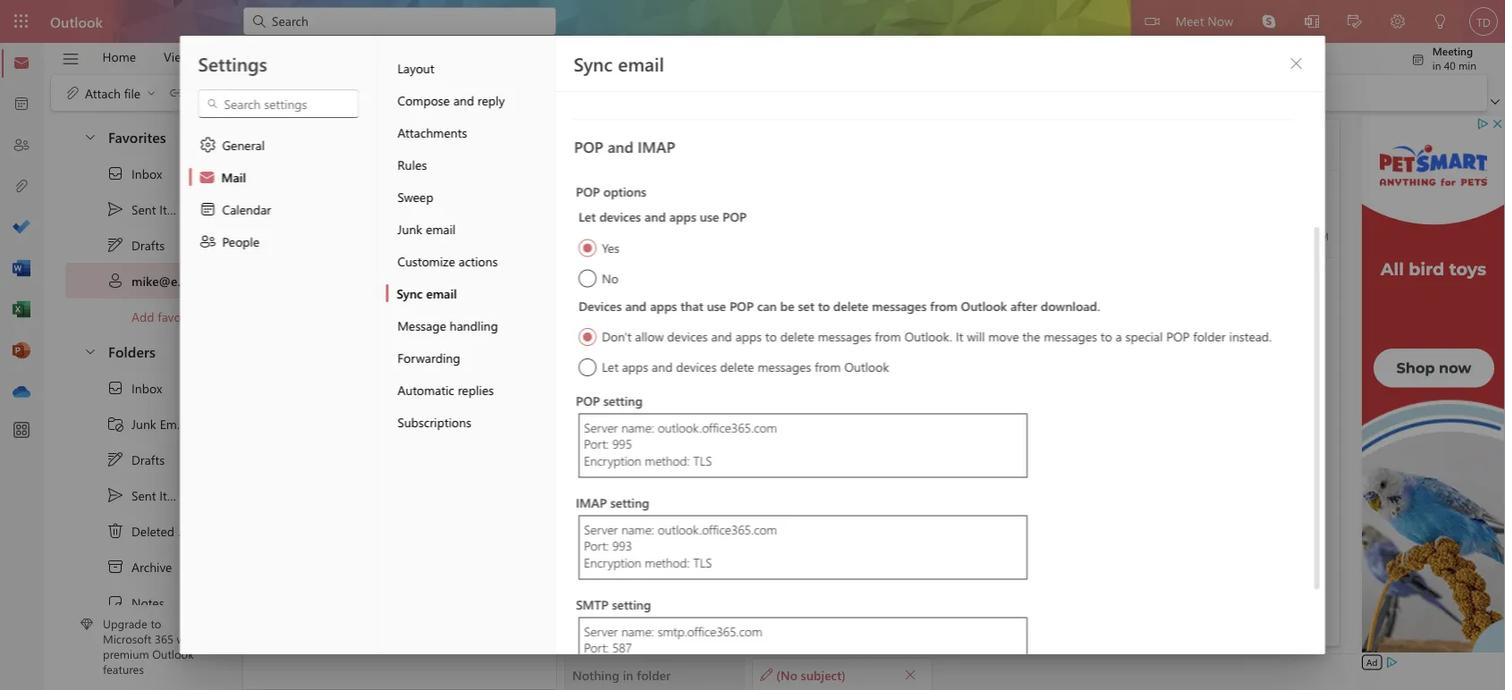 Task type: describe. For each thing, give the bounding box(es) containing it.
sync inside tab panel
[[574, 51, 613, 76]]

devices inside let devices and apps use pop option group
[[599, 208, 641, 225]]

the
[[1022, 328, 1040, 345]]

view inside message list section
[[439, 187, 466, 204]]

2
[[186, 452, 192, 468]]

move
[[988, 328, 1019, 345]]

whom it
[[592, 273, 641, 290]]

home
[[102, 48, 136, 65]]

messages down be
[[758, 359, 811, 375]]

email
[[160, 416, 189, 432]]

sweep
[[398, 188, 434, 205]]

favorite
[[158, 308, 199, 325]]

points
[[649, 322, 688, 340]]

inbox for 
[[132, 380, 162, 397]]

subject)
[[801, 667, 846, 683]]

365
[[155, 631, 174, 647]]


[[206, 98, 219, 110]]

1 - from the left
[[421, 289, 426, 305]]

 archive
[[106, 558, 172, 576]]

microsoft
[[103, 631, 152, 647]]

general
[[222, 136, 265, 153]]

format
[[408, 48, 448, 65]]

to right set
[[818, 297, 830, 314]]

folder inside the devices and apps that use pop can be set to delete messages from outlook after download. "option group"
[[1193, 328, 1226, 345]]

reply
[[478, 92, 505, 108]]

features
[[103, 662, 144, 677]]

1  tree item from the top
[[65, 191, 209, 227]]

pop inside option group
[[722, 208, 747, 225]]

use for that
[[707, 297, 726, 314]]

premium
[[103, 647, 149, 662]]

2  tree item from the top
[[65, 478, 209, 514]]

1 vertical spatial from
[[875, 328, 901, 345]]

2 vertical spatial devices
[[676, 359, 717, 375]]

smtp setting
[[576, 597, 651, 613]]

nothing in folder looks empty over here.
[[336, 534, 464, 574]]

add favorite
[[132, 308, 199, 325]]

devices and apps that use pop can be set to delete messages from outlook after download.
[[578, 297, 1100, 314]]

draft
[[1221, 229, 1245, 243]]

email right the 12
[[426, 285, 457, 301]]


[[106, 558, 124, 576]]

help
[[218, 48, 244, 65]]

pop setting
[[576, 393, 642, 409]]

sync email inside sync email button
[[397, 285, 457, 301]]


[[106, 415, 124, 433]]

devices and apps that use pop can be set to delete messages from outlook after download. option group
[[578, 293, 1291, 379]]

sync inside button
[[397, 285, 423, 301]]

outlook inside outlook banner
[[50, 12, 103, 31]]


[[451, 232, 469, 250]]

pop left can
[[729, 297, 754, 314]]

 tree item
[[65, 263, 246, 299]]

attachments button
[[386, 116, 555, 149]]

 inside sync email tab panel
[[1290, 56, 1304, 71]]

apps up let apps and devices delete messages from outlook
[[735, 328, 762, 345]]

2 vertical spatial delete
[[720, 359, 754, 375]]

nothing for nothing in folder looks empty over here.
[[351, 534, 398, 551]]

pop up to button
[[574, 136, 603, 157]]

junk email button
[[386, 213, 555, 245]]

items inside favorites tree
[[159, 201, 190, 218]]

pictures
[[363, 84, 406, 101]]

messages down the devices and apps that use pop can be set to delete messages from outlook after download.
[[818, 328, 871, 345]]

mike@example.com inside  mike@example.com
[[132, 273, 246, 289]]

 for 
[[106, 165, 124, 183]]

let for let apps and devices delete messages from outlook
[[602, 359, 618, 375]]


[[61, 50, 80, 68]]

 deleted items
[[106, 522, 208, 540]]

sync email heading
[[574, 51, 664, 76]]

subscriptions
[[398, 414, 472, 430]]

 pictures
[[342, 84, 406, 102]]

customize
[[398, 253, 455, 269]]

onedrive image
[[13, 384, 30, 402]]

sent for second  tree item from the bottom of the page
[[132, 201, 156, 218]]

 sent items for second  tree item from the bottom of the page
[[106, 200, 190, 218]]

in for nothing in folder looks empty over here.
[[401, 534, 412, 551]]

nothing for nothing in folder
[[573, 667, 620, 683]]

concern,
[[673, 273, 728, 290]]

 for  meeting in 40 min
[[1412, 53, 1426, 67]]

1 horizontal spatial delete
[[780, 328, 814, 345]]

text
[[451, 48, 472, 65]]

meet now
[[1176, 12, 1234, 29]]

settings heading
[[198, 51, 267, 76]]

compose
[[398, 92, 450, 108]]

send
[[339, 187, 367, 204]]

apps down may on the top left
[[650, 297, 677, 314]]

replies
[[458, 382, 494, 398]]

calendar image
[[13, 96, 30, 114]]

meeting
[[1433, 43, 1474, 58]]

folders
[[108, 342, 156, 361]]

mike@example.com image
[[261, 140, 304, 183]]

1 vertical spatial devices
[[667, 328, 708, 345]]

outlook down the devices and apps that use pop can be set to delete messages from outlook after download.
[[844, 359, 889, 375]]

to do image
[[13, 219, 30, 237]]

40
[[1445, 58, 1456, 72]]

profile
[[469, 187, 504, 204]]

2 horizontal spatial delete
[[833, 297, 868, 314]]

iphone
[[362, 289, 400, 305]]

Server name: smtp.office365.com  Port: 587  Encryption method: STARTTLS text field
[[578, 618, 1028, 682]]

 inbox for 
[[106, 379, 162, 397]]

emoji
[[447, 84, 478, 101]]

and up let apps and devices delete messages from outlook
[[711, 328, 732, 345]]

 for second  tree item from the bottom of the page
[[106, 200, 124, 218]]

1 horizontal spatial imap
[[638, 136, 675, 157]]

special
[[1125, 328, 1163, 345]]

more apps image
[[13, 422, 30, 440]]

message for message
[[272, 48, 320, 65]]


[[342, 84, 359, 102]]

set
[[798, 297, 814, 314]]

document containing settings
[[0, 0, 1506, 691]]

handling
[[450, 317, 498, 334]]

email inside message list section
[[370, 187, 400, 204]]

 tree item for 
[[65, 370, 209, 406]]

set your advertising preferences image
[[1385, 656, 1400, 670]]

 drafts for 
[[106, 451, 165, 469]]

and up bullet
[[625, 297, 646, 314]]

 for favorites
[[83, 129, 98, 144]]

Message body, press Alt+F10 to exit text field
[[575, 273, 1329, 522]]

To text field
[[639, 182, 1274, 203]]

to whom it may concern,
[[575, 273, 728, 290]]

attachments
[[398, 124, 467, 140]]

 for 
[[106, 451, 124, 469]]

24
[[538, 289, 551, 305]]

let apps and devices delete messages from outlook
[[602, 359, 889, 375]]

email up customize actions
[[426, 221, 456, 237]]

files image
[[13, 178, 30, 196]]

 for  calendar
[[199, 200, 217, 218]]

1 vertical spatial mike@example.com
[[315, 164, 410, 178]]


[[106, 272, 124, 290]]

inbox for 
[[132, 165, 162, 182]]

send email button
[[308, 183, 408, 208]]

format text
[[408, 48, 472, 65]]

options
[[603, 183, 646, 200]]

after
[[1010, 297, 1037, 314]]

1 vertical spatial items
[[159, 487, 190, 504]]

tree containing 
[[65, 370, 209, 691]]

128gb
[[465, 289, 501, 305]]

outlook inside upgrade to microsoft 365 with premium outlook features
[[152, 647, 194, 662]]

sync email inside sync email tab panel
[[574, 51, 664, 76]]

people
[[222, 233, 260, 250]]

 notes
[[106, 594, 164, 612]]

am
[[1313, 229, 1329, 243]]

2 - from the left
[[456, 289, 461, 305]]

Server name: outlook.office365.com  Port: 993  Encryption method: TLS text field
[[578, 516, 1028, 580]]


[[1146, 14, 1160, 29]]

allow
[[635, 328, 664, 345]]

let devices and apps use pop
[[578, 208, 747, 225]]

apple iphone 12 - blue - 128gb (with 24 monthly payments)
[[326, 289, 661, 305]]

blue
[[429, 289, 453, 305]]

pop options
[[576, 183, 646, 200]]

don't
[[602, 328, 631, 345]]

options
[[557, 48, 601, 65]]

 button
[[441, 226, 514, 255]]

bullet points button
[[611, 322, 688, 357]]


[[198, 168, 216, 186]]


[[199, 136, 217, 154]]

let for let devices and apps use pop
[[578, 208, 596, 225]]

add favorite tree item
[[65, 299, 209, 335]]

 tree item
[[65, 585, 209, 621]]

application containing settings
[[0, 0, 1506, 691]]

setting for imap setting
[[610, 495, 649, 511]]

drafts for 
[[132, 452, 165, 468]]



Task type: locate. For each thing, give the bounding box(es) containing it.
9:48
[[1290, 229, 1310, 243]]

message up include group
[[272, 48, 320, 65]]

and
[[454, 92, 474, 108], [607, 136, 633, 157], [644, 208, 666, 225], [625, 297, 646, 314], [711, 328, 732, 345], [652, 359, 672, 375]]

at
[[1278, 229, 1287, 243]]

 for first  tree item from the bottom
[[106, 487, 124, 505]]

0 horizontal spatial delete
[[720, 359, 754, 375]]

 sent items for first  tree item from the bottom
[[106, 487, 190, 505]]

0 vertical spatial 
[[83, 129, 98, 144]]

1 vertical spatial 
[[106, 487, 124, 505]]

to left a
[[1101, 328, 1112, 345]]

in left "40"
[[1433, 58, 1442, 72]]

 down 
[[106, 451, 124, 469]]

nothing down smtp
[[573, 667, 620, 683]]

0 horizontal spatial from
[[815, 359, 841, 375]]


[[418, 189, 432, 203]]

junk down sweep
[[398, 221, 423, 237]]

2 drafts from the top
[[132, 452, 165, 468]]

dialog
[[0, 0, 1506, 691]]

0 vertical spatial 
[[106, 200, 124, 218]]

min
[[1459, 58, 1477, 72]]

1 vertical spatial  tree item
[[65, 442, 209, 478]]

 tree item for 
[[65, 442, 209, 478]]

over
[[410, 557, 434, 574]]

 left "40"
[[1412, 53, 1426, 67]]

0 vertical spatial  drafts
[[106, 236, 165, 254]]

mike@example.com up send email button
[[315, 164, 410, 178]]

drafts down  junk email in the left bottom of the page
[[132, 452, 165, 468]]

let down button
[[602, 359, 618, 375]]

 up 
[[106, 236, 124, 254]]

1 vertical spatial nothing
[[573, 667, 620, 683]]

favorites tree item
[[65, 120, 209, 156]]

 for 
[[106, 379, 124, 397]]

yes
[[602, 239, 619, 256]]

0 vertical spatial  button
[[74, 120, 105, 153]]

tab list
[[89, 43, 615, 71]]

 button inside folders tree item
[[74, 335, 105, 368]]

nothing inside button
[[573, 667, 620, 683]]

0 vertical spatial 
[[106, 236, 124, 254]]

 inside the " meeting in 40 min"
[[1412, 53, 1426, 67]]

use up concern,
[[700, 208, 719, 225]]

sync email tab panel
[[556, 0, 1325, 691]]

use for apps
[[700, 208, 719, 225]]

may
[[644, 273, 670, 290]]

 sent items down '1'
[[106, 200, 190, 218]]

to inside button
[[596, 183, 609, 200]]

1 horizontal spatial sync email
[[574, 51, 664, 76]]

1 vertical spatial 
[[904, 669, 917, 681]]

1 horizontal spatial folder
[[637, 667, 671, 683]]

message button
[[258, 43, 334, 71]]

inbox down favorites tree item at left top
[[132, 165, 162, 182]]

be
[[780, 297, 794, 314]]

notes
[[132, 595, 164, 611]]

 inbox for 
[[106, 165, 162, 183]]

 tree item for 
[[65, 227, 209, 263]]

let devices and apps use pop option group
[[578, 204, 1291, 290]]

application
[[0, 0, 1506, 691]]

2 vertical spatial from
[[815, 359, 841, 375]]

excel image
[[13, 301, 30, 319]]

1 vertical spatial in
[[401, 534, 412, 551]]

0 horizontal spatial imap
[[576, 495, 607, 511]]


[[1290, 56, 1304, 71], [904, 669, 917, 681]]

automatic replies
[[398, 382, 494, 398]]

email inside tab panel
[[618, 51, 664, 76]]

pop and imap
[[574, 136, 675, 157]]

2 vertical spatial items
[[178, 523, 208, 540]]

pop right special
[[1166, 328, 1190, 345]]

 button inside sync email tab panel
[[1282, 49, 1311, 78]]

junk inside  junk email
[[132, 416, 156, 432]]

 for 
[[106, 236, 124, 254]]

in inside nothing in folder button
[[623, 667, 634, 683]]


[[426, 84, 444, 102]]

0 horizontal spatial nothing
[[351, 534, 398, 551]]

pop and imap element
[[574, 170, 1291, 685]]

1  button from the top
[[74, 120, 105, 153]]

junk right 
[[132, 416, 156, 432]]

devices
[[599, 208, 641, 225], [667, 328, 708, 345], [676, 359, 717, 375]]

 inbox up '' tree item
[[106, 379, 162, 397]]

apple
[[326, 289, 359, 305]]

sync left blue
[[397, 285, 423, 301]]

 button for folders
[[74, 335, 105, 368]]

Server name: outlook.office365.com  Port: 995  Encryption method: TLS text field
[[578, 414, 1028, 478]]

2 vertical spatial mike@example.com
[[132, 273, 246, 289]]

1  from the top
[[106, 165, 124, 183]]

 tree item up 
[[65, 227, 209, 263]]

apps down button
[[622, 359, 648, 375]]

favorites tree
[[65, 113, 246, 335]]

use right that
[[707, 297, 726, 314]]

draft saved at 9:48 am
[[1221, 229, 1329, 243]]

- right blue
[[456, 289, 461, 305]]

0 horizontal spatial sync email
[[397, 285, 457, 301]]

devices down options
[[599, 208, 641, 225]]

will
[[967, 328, 985, 345]]

tree
[[65, 370, 209, 691]]

view right 
[[439, 187, 466, 204]]

view inside button
[[164, 48, 190, 65]]

and inside button
[[454, 92, 474, 108]]

sent inside tree
[[132, 487, 156, 504]]

1 vertical spatial sync email
[[397, 285, 457, 301]]

and down options
[[644, 208, 666, 225]]

devices down points
[[676, 359, 717, 375]]

messages
[[872, 297, 927, 314], [818, 328, 871, 345], [1044, 328, 1097, 345], [758, 359, 811, 375]]

button
[[611, 340, 652, 357]]

 up 
[[106, 200, 124, 218]]

2 horizontal spatial in
[[1433, 58, 1442, 72]]

 inside favorites tree
[[106, 165, 124, 183]]

 for folders
[[83, 344, 98, 358]]

2 vertical spatial in
[[623, 667, 634, 683]]

in up over
[[401, 534, 412, 551]]

mail image
[[13, 55, 30, 72]]

1 horizontal spatial from
[[875, 328, 901, 345]]

message inside button
[[272, 48, 320, 65]]

folder inside nothing in folder looks empty over here.
[[415, 534, 449, 551]]

 inbox inside tree
[[106, 379, 162, 397]]

meet
[[1176, 12, 1205, 29]]

2  sent items from the top
[[106, 487, 190, 505]]

 button inside favorites tree item
[[74, 120, 105, 153]]

document
[[0, 0, 1506, 691]]

 drafts for 
[[106, 236, 165, 254]]

sync email up pop and imap
[[574, 51, 664, 76]]

mike@example.com
[[315, 140, 454, 161], [315, 164, 410, 178], [132, 273, 246, 289]]

 inbox down favorites tree item at left top
[[106, 165, 162, 183]]

2 sent from the top
[[132, 487, 156, 504]]

1 horizontal spatial in
[[623, 667, 634, 683]]

inbox inside favorites tree
[[132, 165, 162, 182]]

0 vertical spatial delete
[[833, 297, 868, 314]]

 tree item
[[65, 406, 209, 442]]

let inside let devices and apps use pop option group
[[578, 208, 596, 225]]

0 vertical spatial setting
[[603, 393, 642, 409]]

1 vertical spatial folder
[[415, 534, 449, 551]]

folders tree item
[[65, 335, 209, 370]]

0 vertical spatial items
[[159, 201, 190, 218]]

0 vertical spatial in
[[1433, 58, 1442, 72]]

customize actions button
[[386, 245, 555, 277]]

pop left options
[[576, 183, 600, 200]]

1 horizontal spatial to
[[596, 183, 609, 200]]

1 vertical spatial to
[[575, 273, 589, 290]]

let inside the devices and apps that use pop can be set to delete messages from outlook after download. "option group"
[[602, 359, 618, 375]]

sent inside favorites tree
[[132, 201, 156, 218]]


[[106, 594, 124, 612]]

 inside favorites tree
[[106, 200, 124, 218]]

settings
[[198, 51, 267, 76]]

nothing up "empty"
[[351, 534, 398, 551]]

setting for pop setting
[[603, 393, 642, 409]]

here.
[[437, 557, 464, 574]]

nothing in folder
[[573, 667, 671, 683]]

0 horizontal spatial to
[[575, 273, 589, 290]]

sync up pop and imap
[[574, 51, 613, 76]]

0 horizontal spatial view
[[164, 48, 190, 65]]

1 vertical spatial  inbox
[[106, 379, 162, 397]]

0 vertical spatial  inbox
[[106, 165, 162, 183]]

items right deleted
[[178, 523, 208, 540]]

(with
[[504, 289, 534, 305]]

drafts for 
[[132, 237, 165, 253]]

looks
[[336, 557, 368, 574]]

1 inbox from the top
[[132, 165, 162, 182]]

0 vertical spatial view
[[164, 48, 190, 65]]

0 vertical spatial nothing
[[351, 534, 398, 551]]

junk inside button
[[398, 221, 423, 237]]

word image
[[13, 260, 30, 278]]

0 vertical spatial sync email
[[574, 51, 664, 76]]

sent
[[132, 201, 156, 218], [132, 487, 156, 504]]

use inside option group
[[700, 208, 719, 225]]

to down notes
[[151, 616, 161, 632]]

2 vertical spatial folder
[[637, 667, 671, 683]]

 up  in the left top of the page
[[199, 200, 217, 218]]

sent for first  tree item from the bottom
[[132, 487, 156, 504]]

0 vertical spatial sync
[[574, 51, 613, 76]]

2  from the top
[[106, 379, 124, 397]]

1 vertical spatial view
[[439, 187, 466, 204]]

0 horizontal spatial  button
[[898, 662, 923, 688]]

folder for nothing in folder
[[637, 667, 671, 683]]

folder left instead.
[[1193, 328, 1226, 345]]

message down the 12
[[398, 317, 446, 334]]

 sent items inside tree
[[106, 487, 190, 505]]

1 vertical spatial 
[[106, 451, 124, 469]]

 tree item down favorites
[[65, 156, 209, 191]]

imap down test
[[576, 495, 607, 511]]

 left favorites
[[83, 129, 98, 144]]

1 vertical spatial delete
[[780, 328, 814, 345]]

0 vertical spatial  tree item
[[65, 227, 209, 263]]

drafts inside favorites tree
[[132, 237, 165, 253]]

favorites
[[108, 127, 166, 146]]

pop up test
[[576, 393, 600, 409]]

1  from the top
[[106, 200, 124, 218]]

settings tab list
[[180, 36, 377, 655]]

1 vertical spatial  tree item
[[65, 370, 209, 406]]

message list section
[[243, 119, 661, 690]]

1 vertical spatial 
[[83, 344, 98, 358]]

to for to
[[596, 183, 609, 200]]

0 vertical spatial devices
[[599, 208, 641, 225]]

customize actions
[[398, 253, 498, 269]]

1 vertical spatial  tree item
[[65, 478, 209, 514]]

powerpoint image
[[13, 343, 30, 361]]

0 vertical spatial imap
[[638, 136, 675, 157]]

in inside nothing in folder looks empty over here.
[[401, 534, 412, 551]]

saved
[[1248, 229, 1275, 243]]

 tree item
[[65, 227, 209, 263], [65, 442, 209, 478]]

view button
[[150, 43, 204, 71]]

 inside folders tree item
[[83, 344, 98, 358]]

2 vertical spatial setting
[[612, 597, 651, 613]]

folder up over
[[415, 534, 449, 551]]

apps inside option group
[[669, 208, 696, 225]]

 drafts
[[106, 236, 165, 254], [106, 451, 165, 469]]

1 horizontal spatial nothing
[[573, 667, 620, 683]]

from up don't allow devices and apps to delete messages from outlook. it will move the messages to a special pop folder instead.
[[930, 297, 957, 314]]

 tree item up deleted
[[65, 478, 209, 514]]

2  drafts from the top
[[106, 451, 165, 469]]

in down smtp setting
[[623, 667, 634, 683]]

2  from the top
[[83, 344, 98, 358]]

 inside favorites tree item
[[83, 129, 98, 144]]

from down the devices and apps that use pop can be set to delete messages from outlook after download.
[[815, 359, 841, 375]]

 up the 
[[106, 487, 124, 505]]

to down pop and imap
[[596, 183, 609, 200]]

folder down smtp setting
[[637, 667, 671, 683]]

junk
[[398, 221, 423, 237], [132, 416, 156, 432]]

0 horizontal spatial message
[[272, 48, 320, 65]]

 calendar
[[199, 200, 271, 218]]

message for message handling
[[398, 317, 446, 334]]

deleted
[[132, 523, 175, 540]]

with
[[177, 631, 198, 647]]

to for to whom it may concern,
[[575, 273, 589, 290]]

1 horizontal spatial 
[[1290, 56, 1304, 71]]

 drafts inside favorites tree
[[106, 236, 165, 254]]

inbox up  junk email in the left bottom of the page
[[132, 380, 162, 397]]

delete
[[833, 297, 868, 314], [780, 328, 814, 345], [720, 359, 754, 375]]

it
[[956, 328, 963, 345]]

let down to button
[[578, 208, 596, 225]]

0 horizontal spatial junk
[[132, 416, 156, 432]]

and inside option group
[[644, 208, 666, 225]]

view
[[164, 48, 190, 65], [439, 187, 466, 204]]

 inside the "settings" tab list
[[199, 200, 217, 218]]

 inside reading pane main content
[[904, 669, 917, 681]]

mike@example.com up favorite
[[132, 273, 246, 289]]

and left reply
[[454, 92, 474, 108]]

items down 2
[[159, 487, 190, 504]]

 junk email
[[106, 415, 189, 433]]

2  tree item from the top
[[65, 370, 209, 406]]

outlook banner
[[0, 0, 1506, 43]]

1 vertical spatial sent
[[132, 487, 156, 504]]

2  inbox from the top
[[106, 379, 162, 397]]

 sent items up deleted
[[106, 487, 190, 505]]

1 vertical spatial 
[[106, 379, 124, 397]]

 button for favorites
[[74, 120, 105, 153]]

(no
[[777, 667, 798, 683]]

left-rail-appbar navigation
[[4, 43, 39, 413]]

2 inbox from the top
[[132, 380, 162, 397]]

 tree item up  junk email in the left bottom of the page
[[65, 370, 209, 406]]

1 horizontal spatial sync
[[574, 51, 613, 76]]

 tree item
[[65, 156, 209, 191], [65, 370, 209, 406]]

Add a subject text field
[[565, 222, 1205, 251]]

imap up options
[[638, 136, 675, 157]]

monthly
[[555, 289, 601, 305]]

apps up concern,
[[669, 208, 696, 225]]

0 horizontal spatial 
[[904, 669, 917, 681]]

message handling
[[398, 317, 498, 334]]

compose and reply button
[[386, 84, 555, 116]]

 tree item for 
[[65, 156, 209, 191]]

 inside tree
[[106, 487, 124, 505]]

0 horizontal spatial sync
[[397, 285, 423, 301]]

 left folders
[[83, 344, 98, 358]]

smtp
[[576, 597, 608, 613]]

email right send
[[370, 187, 400, 204]]

rules button
[[386, 149, 555, 181]]

1  drafts from the top
[[106, 236, 165, 254]]

- right the 12
[[421, 289, 426, 305]]

 inbox inside favorites tree
[[106, 165, 162, 183]]

1  sent items from the top
[[106, 200, 190, 218]]

2  from the top
[[106, 451, 124, 469]]

empty
[[371, 557, 406, 574]]


[[106, 522, 124, 540]]

sent down favorites tree item at left top
[[132, 201, 156, 218]]

 inside tree
[[106, 379, 124, 397]]

1  tree item from the top
[[65, 156, 209, 191]]

0 vertical spatial folder
[[1193, 328, 1226, 345]]

to inside text field
[[575, 273, 589, 290]]

drafts up the  'tree item'
[[132, 237, 165, 253]]

 tree item
[[65, 514, 209, 549]]

1 drafts from the top
[[132, 237, 165, 253]]

1 horizontal spatial  button
[[1282, 49, 1311, 78]]

2 horizontal spatial from
[[930, 297, 957, 314]]

folder inside button
[[637, 667, 671, 683]]

from left "outlook."
[[875, 328, 901, 345]]

options button
[[543, 43, 614, 71]]

 tree item
[[65, 549, 209, 585]]

message inside button
[[398, 317, 446, 334]]

1 horizontal spatial 
[[1412, 53, 1426, 67]]

0 vertical spatial from
[[930, 297, 957, 314]]

sync email
[[574, 51, 664, 76], [397, 285, 457, 301]]

1  from the top
[[106, 236, 124, 254]]

0 vertical spatial  sent items
[[106, 200, 190, 218]]

1 horizontal spatial -
[[456, 289, 461, 305]]

0 vertical spatial 
[[106, 165, 124, 183]]

setting for smtp setting
[[612, 597, 651, 613]]

1 vertical spatial setting
[[610, 495, 649, 511]]

automatic replies button
[[386, 374, 555, 406]]

 inbox
[[106, 165, 162, 183], [106, 379, 162, 397]]

messages down download.
[[1044, 328, 1097, 345]]

1 horizontal spatial message
[[398, 317, 446, 334]]

1  tree item from the top
[[65, 227, 209, 263]]

0 vertical spatial drafts
[[132, 237, 165, 253]]

in inside the " meeting in 40 min"
[[1433, 58, 1442, 72]]

 button left folders
[[74, 335, 105, 368]]

to down can
[[765, 328, 777, 345]]

devices down that
[[667, 328, 708, 345]]

1 vertical spatial message
[[398, 317, 446, 334]]

2  from the top
[[106, 487, 124, 505]]

outlook link
[[50, 0, 103, 43]]

messages up "outlook."
[[872, 297, 927, 314]]

to
[[818, 297, 830, 314], [765, 328, 777, 345], [1101, 328, 1112, 345], [151, 616, 161, 632]]

0 horizontal spatial -
[[421, 289, 426, 305]]

now
[[1208, 12, 1234, 29]]

in for nothing in folder
[[623, 667, 634, 683]]

 inside favorites tree
[[106, 236, 124, 254]]


[[106, 165, 124, 183], [106, 379, 124, 397]]

1 vertical spatial  button
[[898, 662, 923, 688]]

premium features image
[[81, 619, 93, 631]]

let
[[578, 208, 596, 225], [602, 359, 618, 375]]

 sent items inside favorites tree
[[106, 200, 190, 218]]

to left no
[[575, 273, 589, 290]]

items inside  deleted items
[[178, 523, 208, 540]]

use
[[700, 208, 719, 225], [707, 297, 726, 314]]

include group
[[55, 75, 566, 111]]

1  inbox from the top
[[106, 165, 162, 183]]

1 vertical spatial  drafts
[[106, 451, 165, 469]]

0 vertical spatial  tree item
[[65, 156, 209, 191]]

1 vertical spatial 
[[199, 200, 217, 218]]

sent up  tree item
[[132, 487, 156, 504]]

nothing inside nothing in folder looks empty over here.
[[351, 534, 398, 551]]

insert
[[348, 48, 380, 65]]

0 vertical spatial use
[[700, 208, 719, 225]]

sync email down customize
[[397, 285, 457, 301]]

0 vertical spatial 
[[1412, 53, 1426, 67]]

items down '1'
[[159, 201, 190, 218]]

junk email
[[398, 221, 456, 237]]

 up 
[[106, 379, 124, 397]]

from
[[930, 297, 957, 314], [875, 328, 901, 345], [815, 359, 841, 375]]

 drafts inside tree
[[106, 451, 165, 469]]

folder for nothing in folder looks empty over here.
[[415, 534, 449, 551]]

automatic
[[398, 382, 455, 398]]

and up options
[[607, 136, 633, 157]]

add
[[132, 308, 154, 325]]

0 vertical spatial mike@example.com
[[315, 140, 454, 161]]

1 vertical spatial  button
[[74, 335, 105, 368]]

 view profile
[[418, 187, 504, 204]]

1 sent from the top
[[132, 201, 156, 218]]

 drafts down '' tree item
[[106, 451, 165, 469]]

2  tree item from the top
[[65, 442, 209, 478]]

mike@example.com button
[[315, 140, 454, 164]]

tab list containing home
[[89, 43, 615, 71]]

email right options button
[[618, 51, 664, 76]]

and down bullet points button
[[652, 359, 672, 375]]

mike@example.com up send email
[[315, 140, 454, 161]]

Search settings search field
[[219, 95, 340, 113]]

0 horizontal spatial let
[[578, 208, 596, 225]]

 tree item down '1'
[[65, 191, 209, 227]]


[[1412, 53, 1426, 67], [199, 200, 217, 218]]

to inside upgrade to microsoft 365 with premium outlook features
[[151, 616, 161, 632]]

outlook up will
[[961, 297, 1007, 314]]

1 horizontal spatial junk
[[398, 221, 423, 237]]

use inside "option group"
[[707, 297, 726, 314]]

0 horizontal spatial 
[[199, 200, 217, 218]]

view left help
[[164, 48, 190, 65]]

message handling button
[[386, 310, 555, 342]]

1  from the top
[[83, 129, 98, 144]]

reading pane main content
[[557, 112, 1358, 691]]

instead.
[[1229, 328, 1272, 345]]


[[199, 233, 217, 251]]

 tree item down  junk email in the left bottom of the page
[[65, 442, 209, 478]]

don't allow devices and apps to delete messages from outlook. it will move the messages to a special pop folder instead.
[[602, 328, 1272, 345]]

2 horizontal spatial folder
[[1193, 328, 1226, 345]]

1 horizontal spatial let
[[602, 359, 618, 375]]

2  button from the top
[[74, 335, 105, 368]]

1 vertical spatial imap
[[576, 495, 607, 511]]

0 vertical spatial  button
[[1282, 49, 1311, 78]]

dialog containing settings
[[0, 0, 1506, 691]]

people image
[[13, 137, 30, 155]]

pop up concern,
[[722, 208, 747, 225]]

0 vertical spatial message
[[272, 48, 320, 65]]

 drafts up 
[[106, 236, 165, 254]]

 tree item
[[65, 191, 209, 227], [65, 478, 209, 514]]

1 vertical spatial drafts
[[132, 452, 165, 468]]

 down favorites tree item at left top
[[106, 165, 124, 183]]

0 vertical spatial 
[[1290, 56, 1304, 71]]

forwarding button
[[386, 342, 555, 374]]

compose and reply
[[398, 92, 505, 108]]

1 vertical spatial use
[[707, 297, 726, 314]]

0 horizontal spatial folder
[[415, 534, 449, 551]]

to
[[596, 183, 609, 200], [575, 273, 589, 290]]

outlook up  button
[[50, 12, 103, 31]]

outlook right premium
[[152, 647, 194, 662]]

inbox inside tree
[[132, 380, 162, 397]]



Task type: vqa. For each thing, say whether or not it's contained in the screenshot.
 BUTTON on the right of the page
no



